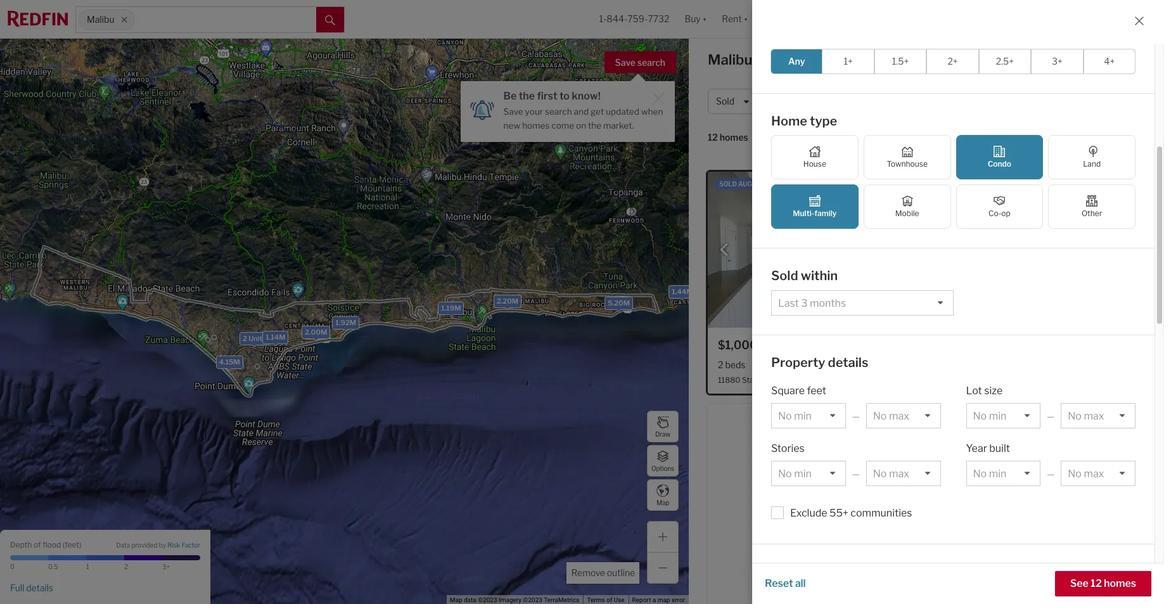 Task type: locate. For each thing, give the bounding box(es) containing it.
updated
[[606, 107, 640, 117]]

city guide
[[1094, 55, 1143, 67]]

1 home from the top
[[772, 113, 808, 128]]

sq right 1,484 at right
[[1040, 591, 1050, 602]]

844-
[[607, 14, 628, 24]]

search up "come"
[[545, 107, 572, 117]]

1 vertical spatial home
[[772, 564, 808, 579]]

2 home from the top
[[772, 564, 808, 579]]

0 vertical spatial the
[[519, 90, 535, 102]]

the right the 'on' in the top of the page
[[588, 120, 602, 130]]

feet down 995 sq ft on the right
[[807, 385, 827, 397]]

1 vertical spatial aug
[[962, 412, 976, 420]]

malibu, up 'sold' button
[[708, 51, 756, 68]]

759-
[[628, 14, 648, 24]]

details right the full at the bottom
[[26, 582, 53, 593]]

outline
[[607, 567, 635, 578]]

1 90265 from the left
[[823, 375, 848, 385]]

0 vertical spatial home
[[772, 113, 808, 128]]

option group containing any
[[771, 48, 1136, 74]]

of
[[34, 540, 41, 549], [607, 597, 613, 604]]

0 horizontal spatial 90265
[[823, 375, 848, 385]]

0 horizontal spatial details
[[26, 582, 53, 593]]

homes inside save your search and get updated when new homes come on the market.
[[522, 120, 550, 130]]

0 horizontal spatial aug
[[739, 180, 752, 188]]

2023 right 17,
[[764, 180, 780, 188]]

0 vertical spatial feet
[[807, 385, 827, 397]]

3+ down by
[[162, 563, 170, 571]]

1 vertical spatial the
[[588, 120, 602, 130]]

1 vertical spatial search
[[545, 107, 572, 117]]

property details
[[772, 355, 869, 370]]

0 vertical spatial search
[[638, 57, 666, 68]]

— for square feet
[[852, 411, 860, 422]]

2 left beds on the bottom right of the page
[[718, 359, 724, 370]]

new
[[504, 120, 521, 130]]

search down 7732
[[638, 57, 666, 68]]

ft down the price
[[1052, 591, 1059, 602]]

first
[[537, 90, 558, 102]]

square feet
[[772, 385, 827, 397]]

details right the 995
[[828, 355, 869, 370]]

aug left 14,
[[962, 412, 976, 420]]

Any radio
[[771, 48, 823, 74]]

any
[[789, 56, 805, 67]]

1 horizontal spatial ©2023
[[523, 597, 543, 604]]

map
[[657, 499, 670, 506], [450, 597, 462, 604]]

0.5
[[48, 563, 58, 571]]

be the first to know! dialog
[[461, 74, 675, 142]]

within
[[801, 268, 838, 283]]

0 vertical spatial 2
[[243, 334, 247, 343]]

(
[[63, 540, 65, 549]]

1 horizontal spatial sq
[[1040, 591, 1050, 602]]

4+
[[1105, 56, 1115, 67]]

1,484
[[1015, 591, 1038, 602]]

1 vertical spatial option group
[[772, 135, 1136, 229]]

draw button
[[647, 411, 679, 443]]

2023 for sold aug 17, 2023
[[764, 180, 780, 188]]

2023 right 14,
[[988, 412, 1004, 420]]

save for save your search and get updated when new homes come on the market.
[[504, 107, 523, 117]]

malibu, down the 995
[[784, 375, 809, 385]]

favorite button checkbox
[[1117, 570, 1134, 586]]

beds
[[726, 359, 746, 370]]

0 vertical spatial map
[[657, 499, 670, 506]]

of for depth
[[34, 540, 41, 549]]

— for stories
[[852, 469, 860, 479]]

1 vertical spatial save
[[504, 107, 523, 117]]

sold left oct
[[943, 180, 961, 188]]

ca down 995 sq ft on the right
[[811, 375, 822, 385]]

malibu, right rd,
[[1023, 375, 1049, 385]]

1 horizontal spatial malibu,
[[784, 375, 809, 385]]

built
[[990, 443, 1011, 455]]

report a map error link
[[632, 597, 685, 604]]

sold
[[716, 96, 735, 107], [772, 268, 799, 283], [1028, 574, 1044, 583]]

1 horizontal spatial map
[[657, 499, 670, 506]]

ca left any at the top right of page
[[759, 51, 779, 68]]

ft right the 995
[[828, 359, 835, 370]]

1 horizontal spatial 3+
[[1052, 56, 1063, 67]]

sold left within
[[772, 268, 799, 283]]

market insights link
[[1006, 41, 1082, 69]]

)
[[79, 540, 81, 549]]

details for full details
[[26, 582, 53, 593]]

sold inside button
[[716, 96, 735, 107]]

1 horizontal spatial ft
[[1052, 591, 1059, 602]]

1 horizontal spatial 90265
[[1063, 375, 1088, 385]]

photo of 11880 starfish ln, malibu, ca 90265 image
[[708, 172, 920, 328]]

0 horizontal spatial sq
[[816, 359, 826, 370]]

homes
[[522, 120, 550, 130], [720, 132, 748, 143], [1104, 578, 1137, 590]]

:
[[783, 132, 785, 143]]

3+ right market
[[1052, 56, 1063, 67]]

0 vertical spatial 12
[[708, 132, 718, 143]]

2 inside "map" region
[[243, 334, 247, 343]]

map down options
[[657, 499, 670, 506]]

save search button
[[605, 51, 676, 73]]

1 vertical spatial sq
[[1040, 591, 1050, 602]]

on
[[576, 120, 586, 130]]

map button
[[647, 479, 679, 511]]

2023 for sold aug 14, 2023
[[988, 412, 1004, 420]]

save
[[615, 57, 636, 68], [504, 107, 523, 117]]

2023 right "3,"
[[984, 180, 1001, 188]]

sold within
[[772, 268, 838, 283]]

0 horizontal spatial sold
[[716, 96, 735, 107]]

3+ inside radio
[[1052, 56, 1063, 67]]

all
[[795, 578, 806, 590]]

sq right the 995
[[816, 359, 826, 370]]

0 vertical spatial homes
[[522, 120, 550, 130]]

1 vertical spatial 3+
[[162, 563, 170, 571]]

save down 844-
[[615, 57, 636, 68]]

5.20m
[[608, 299, 630, 307]]

1 horizontal spatial aug
[[962, 412, 976, 420]]

0 horizontal spatial map
[[450, 597, 462, 604]]

0 horizontal spatial search
[[545, 107, 572, 117]]

0 vertical spatial of
[[34, 540, 41, 549]]

sold up 12 homes
[[716, 96, 735, 107]]

save inside button
[[615, 57, 636, 68]]

1 horizontal spatial sold
[[772, 268, 799, 283]]

remove malibu image
[[120, 16, 128, 23]]

1 vertical spatial 2
[[718, 359, 724, 370]]

sq
[[816, 359, 826, 370], [1040, 591, 1050, 602]]

0 horizontal spatial 2
[[124, 563, 128, 571]]

map left data
[[450, 597, 462, 604]]

ca right rd,
[[1050, 375, 1061, 385]]

2 vertical spatial homes
[[1104, 578, 1137, 590]]

0 horizontal spatial 12
[[708, 132, 718, 143]]

sold for sold aug 14, 2023
[[943, 412, 961, 420]]

1 horizontal spatial details
[[828, 355, 869, 370]]

remove outline button
[[567, 562, 640, 584]]

malibu,
[[708, 51, 756, 68], [784, 375, 809, 385], [1023, 375, 1049, 385]]

0 vertical spatial sq
[[816, 359, 826, 370]]

sold for sold
[[716, 96, 735, 107]]

full details button
[[10, 582, 53, 594]]

mobile
[[896, 209, 920, 218]]

2 left the units
[[243, 334, 247, 343]]

0 vertical spatial save
[[615, 57, 636, 68]]

0 horizontal spatial of
[[34, 540, 41, 549]]

1 horizontal spatial save
[[615, 57, 636, 68]]

1 vertical spatial of
[[607, 597, 613, 604]]

sold for sold aug 17, 2023
[[720, 180, 737, 188]]

—
[[852, 411, 860, 422], [1047, 411, 1055, 422], [852, 469, 860, 479], [1047, 469, 1055, 479]]

sold for sold within
[[772, 268, 799, 283]]

of left use
[[607, 597, 613, 604]]

1 horizontal spatial the
[[588, 120, 602, 130]]

report a map error
[[632, 597, 685, 604]]

2 vertical spatial sold
[[1028, 574, 1044, 583]]

features
[[810, 564, 861, 579]]

1 vertical spatial feet
[[65, 540, 79, 549]]

details inside button
[[26, 582, 53, 593]]

1 horizontal spatial of
[[607, 597, 613, 604]]

Other checkbox
[[1049, 184, 1136, 229]]

1 vertical spatial 12
[[1091, 578, 1102, 590]]

2 horizontal spatial sold
[[1028, 574, 1044, 583]]

0 vertical spatial sold
[[716, 96, 735, 107]]

Mobile checkbox
[[864, 184, 951, 229]]

12 homes
[[708, 132, 748, 143]]

1 horizontal spatial 12
[[1091, 578, 1102, 590]]

2023
[[764, 180, 780, 188], [984, 180, 1001, 188], [988, 412, 1004, 420]]

malibu
[[87, 14, 114, 25]]

sold left 17,
[[720, 180, 737, 188]]

2
[[243, 334, 247, 343], [718, 359, 724, 370], [124, 563, 128, 571]]

House checkbox
[[772, 135, 859, 179]]

last
[[1011, 574, 1026, 583]]

2 down data
[[124, 563, 128, 571]]

0 horizontal spatial save
[[504, 107, 523, 117]]

Condo checkbox
[[956, 135, 1044, 179]]

2 horizontal spatial homes
[[1104, 578, 1137, 590]]

sold right last
[[1028, 574, 1044, 583]]

data
[[464, 597, 477, 604]]

7732
[[648, 14, 670, 24]]

land
[[1084, 159, 1101, 169]]

map for map
[[657, 499, 670, 506]]

3,
[[977, 180, 983, 188]]

aug left 17,
[[739, 180, 752, 188]]

homes down 'sold' button
[[720, 132, 748, 143]]

homes right see
[[1104, 578, 1137, 590]]

stories
[[772, 443, 805, 455]]

homes down your
[[522, 120, 550, 130]]

come
[[552, 120, 574, 130]]

feet
[[807, 385, 827, 397], [65, 540, 79, 549]]

sale
[[854, 51, 883, 68]]

0 vertical spatial details
[[828, 355, 869, 370]]

previous button image
[[718, 244, 731, 256]]

1+ radio
[[823, 48, 875, 74]]

favorite button image
[[1117, 570, 1134, 586]]

terrametrics
[[544, 597, 580, 604]]

1 horizontal spatial homes
[[720, 132, 748, 143]]

1 horizontal spatial search
[[638, 57, 666, 68]]

option group
[[771, 48, 1136, 74], [772, 135, 1136, 229]]

co-
[[989, 209, 1002, 218]]

3+ radio
[[1032, 48, 1084, 74]]

your
[[525, 107, 543, 117]]

reset
[[765, 578, 793, 590]]

save up new at the top left of the page
[[504, 107, 523, 117]]

home
[[772, 113, 808, 128], [772, 564, 808, 579]]

market.
[[604, 120, 634, 130]]

0 vertical spatial 3+
[[1052, 56, 1063, 67]]

0 horizontal spatial feet
[[65, 540, 79, 549]]

the right be
[[519, 90, 535, 102]]

1.5 baths
[[753, 359, 790, 370]]

1 vertical spatial map
[[450, 597, 462, 604]]

sq for 1,484
[[1040, 591, 1050, 602]]

995 sq ft
[[797, 359, 835, 370]]

12 right see
[[1091, 578, 1102, 590]]

0 vertical spatial option group
[[771, 48, 1136, 74]]

90265 right rd,
[[1063, 375, 1088, 385]]

list box
[[772, 290, 954, 315], [772, 403, 846, 429], [866, 403, 941, 429], [966, 403, 1041, 429], [1061, 403, 1136, 429], [772, 461, 846, 486], [866, 461, 941, 486], [966, 461, 1041, 486], [1061, 461, 1136, 486]]

12 down 'sold' button
[[708, 132, 718, 143]]

2 vertical spatial 2
[[124, 563, 128, 571]]

aug
[[739, 180, 752, 188], [962, 412, 976, 420]]

save search
[[615, 57, 666, 68]]

map inside button
[[657, 499, 670, 506]]

0 horizontal spatial ©2023
[[478, 597, 497, 604]]

home for home features
[[772, 564, 808, 579]]

sold button
[[708, 89, 759, 114]]

1 vertical spatial ft
[[1052, 591, 1059, 602]]

1 vertical spatial details
[[26, 582, 53, 593]]

save inside save your search and get updated when new homes come on the market.
[[504, 107, 523, 117]]

op
[[1002, 209, 1011, 218]]

options button
[[647, 445, 679, 477]]

map region
[[0, 36, 696, 604]]

sold left 14,
[[943, 412, 961, 420]]

1 vertical spatial sold
[[772, 268, 799, 283]]

1.14m
[[265, 333, 285, 342]]

90265 down property details at the right
[[823, 375, 848, 385]]

©2023 right data
[[478, 597, 497, 604]]

0 horizontal spatial homes
[[522, 120, 550, 130]]

0 vertical spatial ft
[[828, 359, 835, 370]]

0 horizontal spatial ft
[[828, 359, 835, 370]]

depth of flood ( feet )
[[10, 540, 81, 549]]

photo of 6801 shearwater ln, malibu, ca 90265 image
[[932, 404, 1144, 560]]

sold aug 17, 2023
[[720, 180, 780, 188]]

feet right flood
[[65, 540, 79, 549]]

of left flood
[[34, 540, 41, 549]]

terms
[[587, 597, 605, 604]]

0 vertical spatial aug
[[739, 180, 752, 188]]

1 horizontal spatial 2
[[243, 334, 247, 343]]

11880
[[718, 375, 741, 385]]

©2023 right imagery
[[523, 597, 543, 604]]

homes inside see 12 homes button
[[1104, 578, 1137, 590]]

2 horizontal spatial 2
[[718, 359, 724, 370]]

exclude 55+ communities
[[791, 507, 913, 519]]



Task type: vqa. For each thing, say whether or not it's contained in the screenshot.
"Land" on the right of page
yes



Task type: describe. For each thing, give the bounding box(es) containing it.
terms of use
[[587, 597, 625, 604]]

photo of 6493 kanan dume rd, malibu, ca 90265 image
[[932, 172, 1144, 328]]

know!
[[572, 90, 601, 102]]

2 horizontal spatial malibu,
[[1023, 375, 1049, 385]]

square
[[772, 385, 805, 397]]

home type
[[772, 113, 838, 128]]

2+
[[948, 56, 958, 67]]

reset all button
[[765, 571, 806, 597]]

save your search and get updated when new homes come on the market.
[[504, 107, 663, 130]]

1 vertical spatial homes
[[720, 132, 748, 143]]

aug for 17,
[[739, 180, 752, 188]]

data provided by risk factor
[[116, 542, 200, 549]]

1 ©2023 from the left
[[478, 597, 497, 604]]

ln,
[[772, 375, 782, 385]]

year
[[966, 443, 988, 455]]

see 12 homes button
[[1055, 571, 1152, 597]]

ft for 1,484 sq ft
[[1052, 591, 1059, 602]]

2 beds
[[718, 359, 746, 370]]

1-
[[599, 14, 607, 24]]

homes
[[782, 51, 829, 68]]

sort
[[764, 132, 783, 143]]

option group containing house
[[772, 135, 1136, 229]]

6493 kanan dume rd, malibu, ca 90265
[[942, 375, 1088, 385]]

55+
[[830, 507, 849, 519]]

1 horizontal spatial ca
[[811, 375, 822, 385]]

city
[[1094, 55, 1114, 67]]

units
[[248, 334, 266, 343]]

google image
[[3, 588, 45, 604]]

of for terms
[[607, 597, 613, 604]]

imagery
[[499, 597, 522, 604]]

starfish
[[742, 375, 770, 385]]

1.5+ radio
[[875, 48, 927, 74]]

when
[[641, 107, 663, 117]]

risk
[[167, 542, 180, 549]]

0 horizontal spatial 3+
[[162, 563, 170, 571]]

next button image
[[897, 244, 910, 256]]

— for lot size
[[1047, 411, 1055, 422]]

2.5+
[[996, 56, 1014, 67]]

malibu, ca homes for sale
[[708, 51, 883, 68]]

12 inside button
[[1091, 578, 1102, 590]]

city guide link
[[1094, 54, 1146, 69]]

search inside button
[[638, 57, 666, 68]]

multi-
[[793, 209, 815, 218]]

reset all
[[765, 578, 806, 590]]

condo
[[988, 159, 1012, 169]]

1
[[86, 563, 89, 571]]

ft for 995 sq ft
[[828, 359, 835, 370]]

be the first to know!
[[504, 90, 601, 102]]

draw
[[656, 430, 671, 438]]

details for property details
[[828, 355, 869, 370]]

2.5+ radio
[[979, 48, 1032, 74]]

0 horizontal spatial ca
[[759, 51, 779, 68]]

see
[[1071, 578, 1089, 590]]

error
[[672, 597, 685, 604]]

1.92m
[[335, 319, 356, 327]]

1,484 sq ft
[[1015, 591, 1059, 602]]

sold aug 14, 2023
[[943, 412, 1004, 420]]

baths
[[767, 359, 790, 370]]

full details
[[10, 582, 53, 593]]

communities
[[851, 507, 913, 519]]

save for save search
[[615, 57, 636, 68]]

submit search image
[[325, 15, 335, 25]]

dume
[[988, 375, 1009, 385]]

recommended
[[787, 132, 851, 143]]

sold for sold oct 3, 2023
[[943, 180, 961, 188]]

0 horizontal spatial malibu,
[[708, 51, 756, 68]]

lot
[[966, 385, 983, 397]]

see 12 homes
[[1071, 578, 1137, 590]]

aug for 14,
[[962, 412, 976, 420]]

2 ©2023 from the left
[[523, 597, 543, 604]]

4.15m
[[219, 357, 240, 366]]

sq for 995
[[816, 359, 826, 370]]

use
[[614, 597, 625, 604]]

2 horizontal spatial ca
[[1050, 375, 1061, 385]]

report
[[632, 597, 651, 604]]

sort :
[[764, 132, 785, 143]]

insights
[[1043, 55, 1082, 67]]

property
[[772, 355, 826, 370]]

map for map data ©2023  imagery ©2023 terrametrics
[[450, 597, 462, 604]]

and
[[574, 107, 589, 117]]

4+ radio
[[1084, 48, 1136, 74]]

lot size
[[966, 385, 1003, 397]]

table
[[1117, 135, 1143, 147]]

factor
[[182, 542, 200, 549]]

0 horizontal spatial the
[[519, 90, 535, 102]]

guide
[[1116, 55, 1143, 67]]

1-844-759-7732 link
[[599, 14, 670, 24]]

1.19m
[[441, 304, 461, 313]]

map data ©2023  imagery ©2023 terrametrics
[[450, 597, 580, 604]]

6493
[[942, 375, 962, 385]]

type
[[810, 113, 838, 128]]

2 for 2 beds
[[718, 359, 724, 370]]

exclude
[[791, 507, 828, 519]]

1 horizontal spatial feet
[[807, 385, 827, 397]]

townhouse
[[887, 159, 928, 169]]

market insights
[[1006, 55, 1082, 67]]

— for year built
[[1047, 469, 1055, 479]]

oct
[[962, 180, 976, 188]]

2+ radio
[[927, 48, 979, 74]]

flood
[[43, 540, 61, 549]]

17,
[[754, 180, 762, 188]]

by
[[159, 542, 166, 549]]

family
[[815, 209, 837, 218]]

the inside save your search and get updated when new homes come on the market.
[[588, 120, 602, 130]]

remove
[[572, 567, 605, 578]]

Multi-family checkbox
[[772, 184, 859, 229]]

options
[[652, 464, 675, 472]]

$1,000,000
[[718, 339, 785, 352]]

Townhouse checkbox
[[864, 135, 951, 179]]

home for home type
[[772, 113, 808, 128]]

size
[[985, 385, 1003, 397]]

multi-family
[[793, 209, 837, 218]]

Land checkbox
[[1049, 135, 1136, 179]]

1-844-759-7732
[[599, 14, 670, 24]]

2 for 2 units
[[243, 334, 247, 343]]

house
[[804, 159, 827, 169]]

search inside save your search and get updated when new homes come on the market.
[[545, 107, 572, 117]]

2 90265 from the left
[[1063, 375, 1088, 385]]

Co-op checkbox
[[956, 184, 1044, 229]]

year built
[[966, 443, 1011, 455]]

for
[[832, 51, 851, 68]]

2023 for sold oct 3, 2023
[[984, 180, 1001, 188]]

depth
[[10, 540, 32, 549]]



